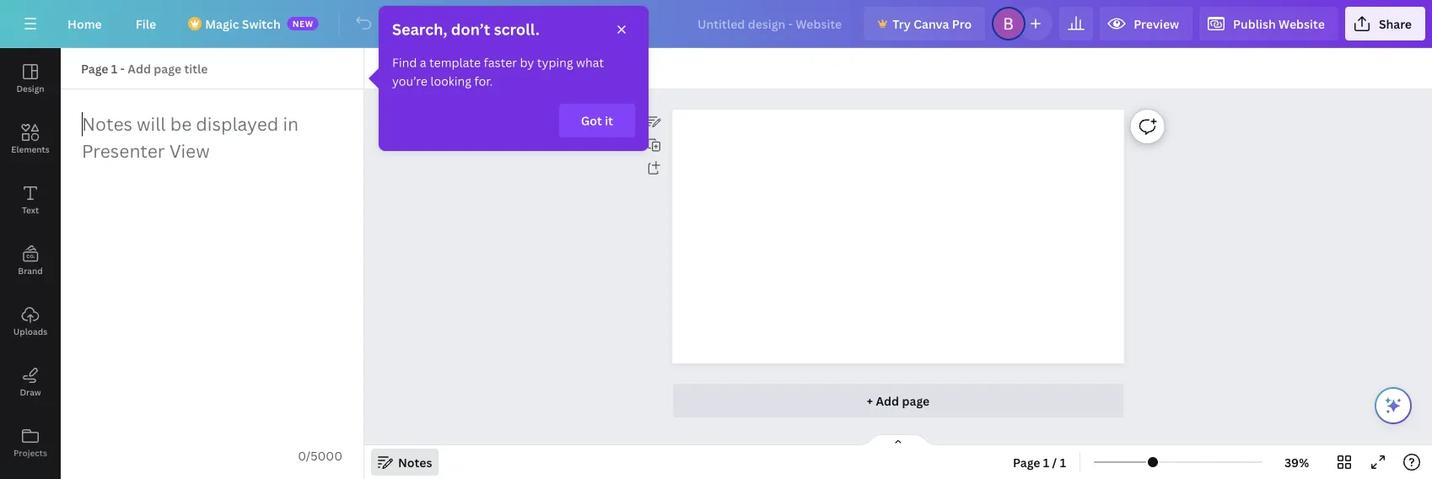 Task type: locate. For each thing, give the bounding box(es) containing it.
find
[[392, 54, 417, 70]]

0 horizontal spatial 1
[[111, 60, 117, 76]]

try
[[893, 16, 911, 32]]

scroll.
[[494, 19, 540, 40]]

faster
[[484, 54, 517, 70]]

page 1 -
[[81, 60, 128, 76]]

typing
[[537, 54, 573, 70]]

1 horizontal spatial 1
[[1043, 454, 1050, 470]]

1
[[111, 60, 117, 76], [1043, 454, 1050, 470], [1060, 454, 1066, 470]]

uploads
[[13, 326, 47, 337]]

looking
[[431, 73, 472, 89]]

publish
[[1233, 16, 1276, 32]]

got
[[581, 113, 602, 129]]

1 horizontal spatial page
[[1013, 454, 1041, 470]]

0
[[298, 448, 306, 464]]

notes
[[398, 454, 432, 470]]

side panel tab list
[[0, 48, 61, 479]]

text button
[[0, 170, 61, 230]]

you're
[[392, 73, 428, 89]]

0 out of 5,000 characters used element
[[298, 448, 342, 464]]

by
[[520, 54, 534, 70]]

new
[[292, 18, 314, 29]]

/
[[306, 448, 311, 464], [1052, 454, 1057, 470]]

projects
[[13, 447, 47, 458]]

0 horizontal spatial page
[[81, 60, 108, 76]]

design button
[[0, 48, 61, 109]]

+
[[867, 393, 873, 409]]

Page title text field
[[128, 58, 210, 78]]

what
[[576, 54, 604, 70]]

preview button
[[1100, 7, 1193, 40]]

0 horizontal spatial /
[[306, 448, 311, 464]]

+ add page
[[867, 393, 930, 409]]

canva assistant image
[[1383, 396, 1404, 416]]

page 1 / 1
[[1013, 454, 1066, 470]]

for.
[[474, 73, 493, 89]]

page for page 1 / 1
[[1013, 454, 1041, 470]]

share
[[1379, 16, 1412, 32]]

-
[[120, 60, 125, 76]]

file
[[136, 16, 156, 32]]

try canva pro
[[893, 16, 972, 32]]

find a template faster by typing what you're looking for.
[[392, 54, 604, 89]]

0 vertical spatial page
[[81, 60, 108, 76]]

1 vertical spatial page
[[1013, 454, 1041, 470]]

website
[[1279, 16, 1325, 32]]

notes button
[[371, 449, 439, 476]]

39%
[[1285, 454, 1309, 470]]

pro
[[952, 16, 972, 32]]

canva
[[914, 16, 949, 32]]

page
[[81, 60, 108, 76], [1013, 454, 1041, 470]]

add
[[876, 393, 899, 409]]

search, don't scroll.
[[392, 19, 540, 40]]

5000
[[311, 448, 342, 464]]

brand button
[[0, 230, 61, 291]]

Notes will be displayed in Presenter View text field
[[62, 90, 363, 440]]

file button
[[122, 7, 170, 40]]

preview
[[1134, 16, 1179, 32]]



Task type: describe. For each thing, give the bounding box(es) containing it.
1 for -
[[111, 60, 117, 76]]

Design title text field
[[684, 7, 857, 40]]

0 / 5000
[[298, 448, 342, 464]]

home
[[67, 16, 102, 32]]

magic
[[205, 16, 239, 32]]

2 horizontal spatial 1
[[1060, 454, 1066, 470]]

share button
[[1345, 7, 1426, 40]]

got it button
[[559, 104, 635, 138]]

main menu bar
[[0, 0, 1432, 48]]

page
[[902, 393, 930, 409]]

magic switch
[[205, 16, 281, 32]]

1 for /
[[1043, 454, 1050, 470]]

home link
[[54, 7, 115, 40]]

page for page 1 -
[[81, 60, 108, 76]]

text
[[22, 204, 39, 216]]

brand
[[18, 265, 43, 276]]

1 horizontal spatial /
[[1052, 454, 1057, 470]]

uploads button
[[0, 291, 61, 352]]

search,
[[392, 19, 448, 40]]

switch
[[242, 16, 281, 32]]

template
[[429, 54, 481, 70]]

draw button
[[0, 352, 61, 413]]

try canva pro button
[[864, 7, 985, 40]]

design
[[16, 83, 44, 94]]

projects button
[[0, 413, 61, 473]]

publish website button
[[1200, 7, 1339, 40]]

got it
[[581, 113, 613, 129]]

publish website
[[1233, 16, 1325, 32]]

a
[[420, 54, 427, 70]]

draw
[[20, 386, 41, 398]]

it
[[605, 113, 613, 129]]

+ add page button
[[673, 384, 1124, 418]]

elements
[[11, 143, 50, 155]]

39% button
[[1270, 449, 1324, 476]]

show pages image
[[858, 434, 939, 447]]

apps image
[[0, 473, 61, 479]]

don't
[[451, 19, 490, 40]]

elements button
[[0, 109, 61, 170]]



Task type: vqa. For each thing, say whether or not it's contained in the screenshot.
Try
yes



